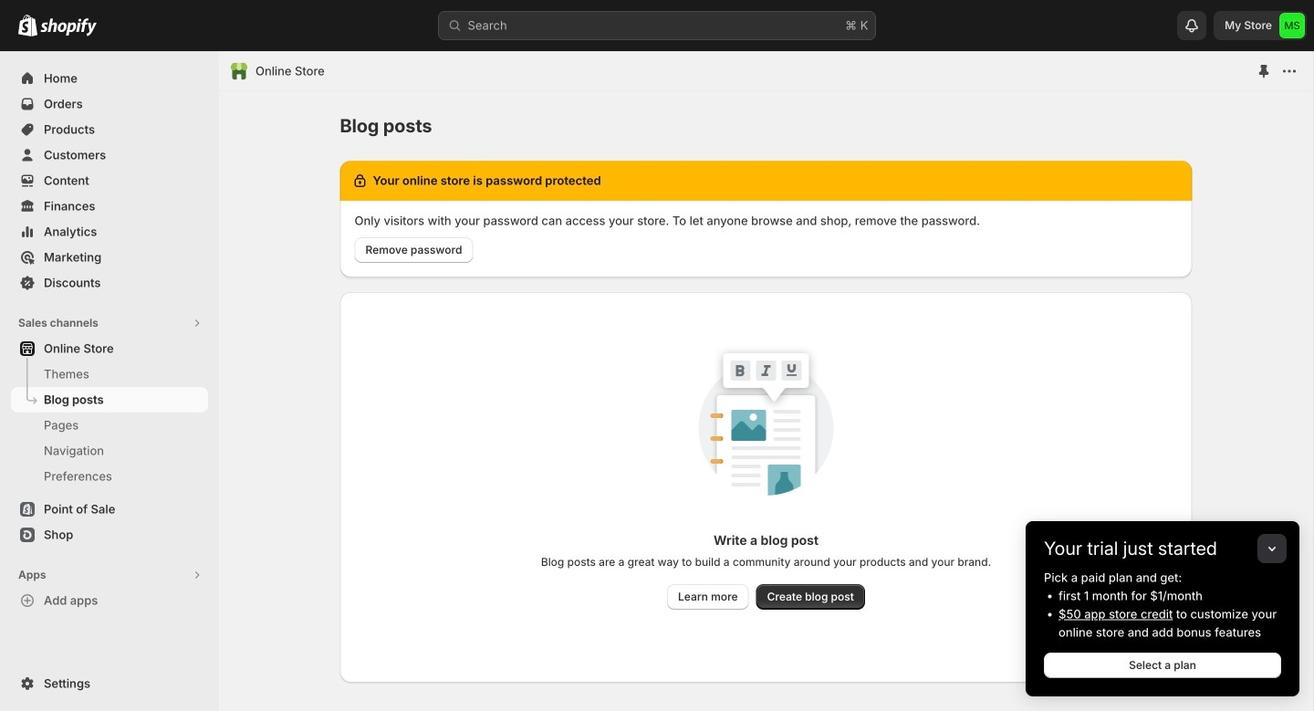 Task type: describe. For each thing, give the bounding box(es) containing it.
my store image
[[1280, 13, 1305, 38]]

online store image
[[230, 62, 248, 80]]



Task type: vqa. For each thing, say whether or not it's contained in the screenshot.
Shopify image
yes



Task type: locate. For each thing, give the bounding box(es) containing it.
1 horizontal spatial shopify image
[[40, 18, 97, 36]]

shopify image
[[18, 14, 37, 36], [40, 18, 97, 36]]

0 horizontal spatial shopify image
[[18, 14, 37, 36]]



